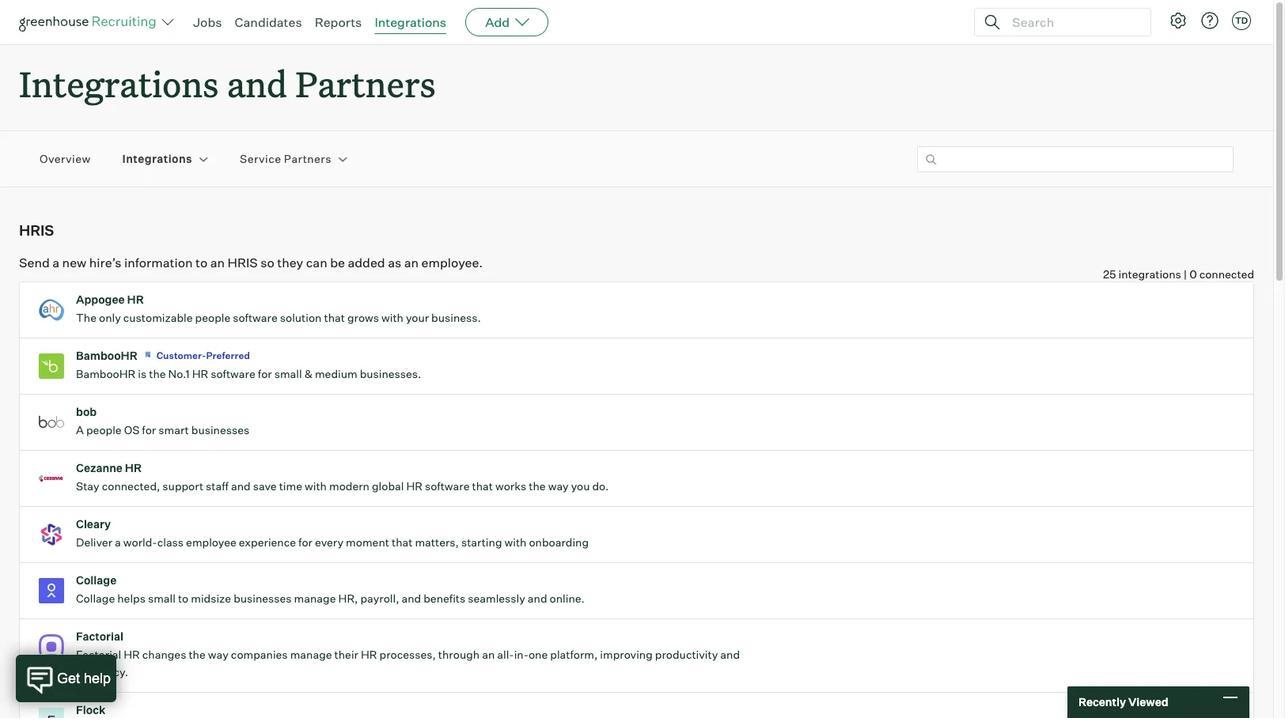Task type: vqa. For each thing, say whether or not it's contained in the screenshot.


Task type: locate. For each thing, give the bounding box(es) containing it.
partners down reports link
[[296, 60, 436, 107]]

the right works
[[529, 480, 546, 493]]

and right staff
[[231, 480, 251, 493]]

is
[[138, 367, 147, 381]]

0 vertical spatial software
[[233, 311, 278, 325]]

with left your at top left
[[382, 311, 404, 325]]

0 vertical spatial businesses
[[191, 424, 250, 437]]

the right changes at left
[[189, 648, 206, 662]]

hris left so
[[228, 255, 258, 271]]

2 horizontal spatial with
[[505, 536, 527, 550]]

0 vertical spatial manage
[[294, 592, 336, 606]]

factorial
[[76, 630, 123, 644], [76, 648, 121, 662]]

0 vertical spatial factorial
[[76, 630, 123, 644]]

1 vertical spatial collage
[[76, 592, 115, 606]]

that left works
[[472, 480, 493, 493]]

1 factorial from the top
[[76, 630, 123, 644]]

0 horizontal spatial hris
[[19, 222, 54, 239]]

collage down deliver
[[76, 574, 117, 588]]

2 horizontal spatial the
[[529, 480, 546, 493]]

0 horizontal spatial way
[[208, 648, 229, 662]]

0 vertical spatial integrations
[[375, 14, 447, 30]]

1 vertical spatial hris
[[228, 255, 258, 271]]

businesses right midsize
[[234, 592, 292, 606]]

1 vertical spatial to
[[178, 592, 189, 606]]

hr
[[127, 293, 144, 307], [192, 367, 208, 381], [125, 462, 142, 475], [406, 480, 423, 493], [124, 648, 140, 662], [361, 648, 377, 662]]

manage left their
[[290, 648, 332, 662]]

reports
[[315, 14, 362, 30]]

0 horizontal spatial to
[[178, 592, 189, 606]]

0 vertical spatial that
[[324, 311, 345, 325]]

2 collage from the top
[[76, 592, 115, 606]]

starting
[[461, 536, 502, 550]]

partners right service
[[284, 152, 332, 166]]

2 horizontal spatial an
[[482, 648, 495, 662]]

businesses inside collage collage helps small to midsize businesses manage hr, payroll, and benefits seamlessly and online.
[[234, 592, 292, 606]]

software inside cezanne hr stay connected, support staff and save time with modern global hr software that works the way you do.
[[425, 480, 470, 493]]

integrations and partners
[[19, 60, 436, 107]]

overview link
[[40, 152, 91, 167]]

added
[[348, 255, 385, 271]]

way inside factorial factorial hr changes the way companies manage their hr processes, through an all-in-one platform, improving productivity and efficiency.
[[208, 648, 229, 662]]

staff
[[206, 480, 229, 493]]

0 horizontal spatial small
[[148, 592, 176, 606]]

2 vertical spatial for
[[298, 536, 313, 550]]

integrations for integrations link to the left
[[122, 152, 192, 166]]

None text field
[[917, 146, 1234, 172]]

1 horizontal spatial a
[[115, 536, 121, 550]]

jobs link
[[193, 14, 222, 30]]

0 horizontal spatial a
[[52, 255, 59, 271]]

1 vertical spatial a
[[115, 536, 121, 550]]

1 vertical spatial with
[[305, 480, 327, 493]]

one
[[529, 648, 548, 662]]

a left world-
[[115, 536, 121, 550]]

0 vertical spatial collage
[[76, 574, 117, 588]]

1 vertical spatial manage
[[290, 648, 332, 662]]

that right moment
[[392, 536, 413, 550]]

hris up send
[[19, 222, 54, 239]]

0 vertical spatial hris
[[19, 222, 54, 239]]

businesses right the "smart"
[[191, 424, 250, 437]]

0 horizontal spatial for
[[142, 424, 156, 437]]

0 vertical spatial bamboohr
[[76, 349, 137, 363]]

the right 'is'
[[149, 367, 166, 381]]

an left so
[[210, 255, 225, 271]]

1 collage from the top
[[76, 574, 117, 588]]

0 vertical spatial the
[[149, 367, 166, 381]]

1 horizontal spatial hris
[[228, 255, 258, 271]]

2 bamboohr from the top
[[76, 367, 136, 381]]

and down candidates link
[[227, 60, 287, 107]]

with inside cleary deliver a world-class employee experience for every moment that matters, starting with onboarding
[[505, 536, 527, 550]]

1 horizontal spatial people
[[195, 311, 231, 325]]

manage inside collage collage helps small to midsize businesses manage hr, payroll, and benefits seamlessly and online.
[[294, 592, 336, 606]]

0 vertical spatial integrations link
[[375, 14, 447, 30]]

bamboohr for bamboohr is the no.1 hr software for small & medium businesses.
[[76, 367, 136, 381]]

way left the you at bottom
[[548, 480, 569, 493]]

1 vertical spatial for
[[142, 424, 156, 437]]

0 horizontal spatial people
[[86, 424, 122, 437]]

in-
[[514, 648, 529, 662]]

manage for businesses
[[294, 592, 336, 606]]

cleary deliver a world-class employee experience for every moment that matters, starting with onboarding
[[76, 518, 589, 550]]

world-
[[123, 536, 157, 550]]

candidates link
[[235, 14, 302, 30]]

only
[[99, 311, 121, 325]]

integrations for integrations and partners
[[19, 60, 219, 107]]

small right helps
[[148, 592, 176, 606]]

2 vertical spatial that
[[392, 536, 413, 550]]

a
[[52, 255, 59, 271], [115, 536, 121, 550]]

that inside cleary deliver a world-class employee experience for every moment that matters, starting with onboarding
[[392, 536, 413, 550]]

2 vertical spatial the
[[189, 648, 206, 662]]

hr down customer-preferred
[[192, 367, 208, 381]]

moment
[[346, 536, 389, 550]]

2 vertical spatial software
[[425, 480, 470, 493]]

small left &
[[274, 367, 302, 381]]

0 horizontal spatial the
[[149, 367, 166, 381]]

software inside appogee hr the only customizable people software solution that grows with your business.
[[233, 311, 278, 325]]

to left midsize
[[178, 592, 189, 606]]

1 vertical spatial businesses
[[234, 592, 292, 606]]

25
[[1104, 268, 1117, 281]]

1 vertical spatial partners
[[284, 152, 332, 166]]

software down preferred
[[211, 367, 255, 381]]

hris
[[19, 222, 54, 239], [228, 255, 258, 271]]

an
[[210, 255, 225, 271], [404, 255, 419, 271], [482, 648, 495, 662]]

helps
[[117, 592, 146, 606]]

add
[[485, 14, 510, 30]]

1 vertical spatial integrations link
[[122, 152, 192, 167]]

manage for companies
[[290, 648, 332, 662]]

an right as
[[404, 255, 419, 271]]

the
[[149, 367, 166, 381], [529, 480, 546, 493], [189, 648, 206, 662]]

cezanne hr stay connected, support staff and save time with modern global hr software that works the way you do.
[[76, 462, 609, 493]]

small inside collage collage helps small to midsize businesses manage hr, payroll, and benefits seamlessly and online.
[[148, 592, 176, 606]]

1 horizontal spatial to
[[196, 255, 208, 271]]

businesses
[[191, 424, 250, 437], [234, 592, 292, 606]]

1 vertical spatial factorial
[[76, 648, 121, 662]]

way
[[548, 480, 569, 493], [208, 648, 229, 662]]

bamboohr
[[76, 349, 137, 363], [76, 367, 136, 381]]

to
[[196, 255, 208, 271], [178, 592, 189, 606]]

bamboohr left 'is'
[[76, 367, 136, 381]]

0 vertical spatial people
[[195, 311, 231, 325]]

customizable
[[123, 311, 193, 325]]

no.1
[[168, 367, 190, 381]]

0
[[1190, 268, 1197, 281]]

people up customer-preferred
[[195, 311, 231, 325]]

they
[[277, 255, 303, 271]]

an inside factorial factorial hr changes the way companies manage their hr processes, through an all-in-one platform, improving productivity and efficiency.
[[482, 648, 495, 662]]

1 vertical spatial way
[[208, 648, 229, 662]]

1 horizontal spatial way
[[548, 480, 569, 493]]

modern
[[329, 480, 370, 493]]

hr up customizable
[[127, 293, 144, 307]]

for inside bob a people os for smart businesses
[[142, 424, 156, 437]]

1 vertical spatial small
[[148, 592, 176, 606]]

integrations for the rightmost integrations link
[[375, 14, 447, 30]]

bamboohr down only
[[76, 349, 137, 363]]

hr inside appogee hr the only customizable people software solution that grows with your business.
[[127, 293, 144, 307]]

for left every
[[298, 536, 313, 550]]

2 vertical spatial integrations
[[122, 152, 192, 166]]

0 vertical spatial small
[[274, 367, 302, 381]]

send
[[19, 255, 50, 271]]

1 vertical spatial people
[[86, 424, 122, 437]]

to inside collage collage helps small to midsize businesses manage hr, payroll, and benefits seamlessly and online.
[[178, 592, 189, 606]]

0 horizontal spatial with
[[305, 480, 327, 493]]

a left new
[[52, 255, 59, 271]]

send a new hire's information to an hris so they can be added as an employee.
[[19, 255, 483, 271]]

integrations
[[1119, 268, 1182, 281]]

software left solution
[[233, 311, 278, 325]]

businesses inside bob a people os for smart businesses
[[191, 424, 250, 437]]

recently
[[1079, 696, 1126, 709]]

people right a
[[86, 424, 122, 437]]

1 horizontal spatial for
[[258, 367, 272, 381]]

configure image
[[1169, 11, 1188, 30]]

and right the productivity
[[721, 648, 740, 662]]

platform,
[[550, 648, 598, 662]]

flock
[[76, 704, 106, 717]]

td button
[[1233, 11, 1252, 30]]

all-
[[497, 648, 514, 662]]

0 vertical spatial with
[[382, 311, 404, 325]]

2 horizontal spatial for
[[298, 536, 313, 550]]

with right starting
[[505, 536, 527, 550]]

1 horizontal spatial that
[[392, 536, 413, 550]]

payroll,
[[360, 592, 399, 606]]

greenhouse recruiting image
[[19, 13, 161, 32]]

1 vertical spatial that
[[472, 480, 493, 493]]

new
[[62, 255, 87, 271]]

that left grows
[[324, 311, 345, 325]]

a
[[76, 424, 84, 437]]

1 horizontal spatial with
[[382, 311, 404, 325]]

os
[[124, 424, 140, 437]]

for
[[258, 367, 272, 381], [142, 424, 156, 437], [298, 536, 313, 550]]

deliver
[[76, 536, 112, 550]]

0 vertical spatial way
[[548, 480, 569, 493]]

1 horizontal spatial the
[[189, 648, 206, 662]]

for right os
[[142, 424, 156, 437]]

partners
[[296, 60, 436, 107], [284, 152, 332, 166]]

as
[[388, 255, 402, 271]]

1 vertical spatial bamboohr
[[76, 367, 136, 381]]

2 horizontal spatial that
[[472, 480, 493, 493]]

and left online.
[[528, 592, 547, 606]]

hr right global
[[406, 480, 423, 493]]

add button
[[466, 8, 549, 36]]

manage inside factorial factorial hr changes the way companies manage their hr processes, through an all-in-one platform, improving productivity and efficiency.
[[290, 648, 332, 662]]

cezanne
[[76, 462, 123, 475]]

0 vertical spatial a
[[52, 255, 59, 271]]

companies
[[231, 648, 288, 662]]

class
[[157, 536, 184, 550]]

1 bamboohr from the top
[[76, 349, 137, 363]]

people inside appogee hr the only customizable people software solution that grows with your business.
[[195, 311, 231, 325]]

way left the companies
[[208, 648, 229, 662]]

people
[[195, 311, 231, 325], [86, 424, 122, 437]]

an left all-
[[482, 648, 495, 662]]

business.
[[432, 311, 481, 325]]

0 horizontal spatial that
[[324, 311, 345, 325]]

for left &
[[258, 367, 272, 381]]

1 vertical spatial integrations
[[19, 60, 219, 107]]

2 factorial from the top
[[76, 648, 121, 662]]

2 vertical spatial with
[[505, 536, 527, 550]]

25 integrations | 0 connected
[[1104, 268, 1255, 281]]

and inside cezanne hr stay connected, support staff and save time with modern global hr software that works the way you do.
[[231, 480, 251, 493]]

a inside cleary deliver a world-class employee experience for every moment that matters, starting with onboarding
[[115, 536, 121, 550]]

to right the information
[[196, 255, 208, 271]]

software
[[233, 311, 278, 325], [211, 367, 255, 381], [425, 480, 470, 493]]

software up the matters,
[[425, 480, 470, 493]]

with right time
[[305, 480, 327, 493]]

1 vertical spatial the
[[529, 480, 546, 493]]

through
[[438, 648, 480, 662]]

way inside cezanne hr stay connected, support staff and save time with modern global hr software that works the way you do.
[[548, 480, 569, 493]]

and inside factorial factorial hr changes the way companies manage their hr processes, through an all-in-one platform, improving productivity and efficiency.
[[721, 648, 740, 662]]

0 vertical spatial to
[[196, 255, 208, 271]]

manage left "hr,"
[[294, 592, 336, 606]]

collage left helps
[[76, 592, 115, 606]]



Task type: describe. For each thing, give the bounding box(es) containing it.
businesses.
[[360, 367, 421, 381]]

1 horizontal spatial small
[[274, 367, 302, 381]]

1 horizontal spatial integrations link
[[375, 14, 447, 30]]

service partners link
[[240, 152, 332, 167]]

so
[[261, 255, 275, 271]]

every
[[315, 536, 344, 550]]

customer-
[[156, 350, 206, 362]]

td
[[1236, 15, 1248, 26]]

midsize
[[191, 592, 231, 606]]

candidates
[[235, 14, 302, 30]]

productivity
[[655, 648, 718, 662]]

flock link
[[20, 694, 1254, 719]]

employee
[[186, 536, 236, 550]]

improving
[[600, 648, 653, 662]]

appogee hr the only customizable people software solution that grows with your business.
[[76, 293, 481, 325]]

the inside cezanne hr stay connected, support staff and save time with modern global hr software that works the way you do.
[[529, 480, 546, 493]]

hr,
[[338, 592, 358, 606]]

0 horizontal spatial an
[[210, 255, 225, 271]]

Search text field
[[1009, 11, 1137, 34]]

hr left changes at left
[[124, 648, 140, 662]]

preferred
[[206, 350, 250, 362]]

1 vertical spatial software
[[211, 367, 255, 381]]

global
[[372, 480, 404, 493]]

connected,
[[102, 480, 160, 493]]

employee.
[[422, 255, 483, 271]]

service partners
[[240, 152, 332, 166]]

medium
[[315, 367, 358, 381]]

you
[[571, 480, 590, 493]]

processes,
[[380, 648, 436, 662]]

grows
[[347, 311, 379, 325]]

businesses for midsize
[[234, 592, 292, 606]]

hr up connected,
[[125, 462, 142, 475]]

changes
[[142, 648, 186, 662]]

support
[[163, 480, 204, 493]]

with inside cezanne hr stay connected, support staff and save time with modern global hr software that works the way you do.
[[305, 480, 327, 493]]

1 horizontal spatial an
[[404, 255, 419, 271]]

0 vertical spatial partners
[[296, 60, 436, 107]]

that inside appogee hr the only customizable people software solution that grows with your business.
[[324, 311, 345, 325]]

the
[[76, 311, 97, 325]]

factorial factorial hr changes the way companies manage their hr processes, through an all-in-one platform, improving productivity and efficiency.
[[76, 630, 740, 679]]

efficiency.
[[76, 666, 128, 679]]

save
[[253, 480, 277, 493]]

that inside cezanne hr stay connected, support staff and save time with modern global hr software that works the way you do.
[[472, 480, 493, 493]]

hr right their
[[361, 648, 377, 662]]

do.
[[593, 480, 609, 493]]

reports link
[[315, 14, 362, 30]]

the inside factorial factorial hr changes the way companies manage their hr processes, through an all-in-one platform, improving productivity and efficiency.
[[189, 648, 206, 662]]

seamlessly
[[468, 592, 525, 606]]

information
[[124, 255, 193, 271]]

&
[[305, 367, 313, 381]]

customer-preferred
[[156, 350, 250, 362]]

appogee
[[76, 293, 125, 307]]

smart
[[159, 424, 189, 437]]

for inside cleary deliver a world-class employee experience for every moment that matters, starting with onboarding
[[298, 536, 313, 550]]

service
[[240, 152, 281, 166]]

your
[[406, 311, 429, 325]]

jobs
[[193, 14, 222, 30]]

0 horizontal spatial integrations link
[[122, 152, 192, 167]]

bob
[[76, 405, 97, 419]]

businesses for smart
[[191, 424, 250, 437]]

with inside appogee hr the only customizable people software solution that grows with your business.
[[382, 311, 404, 325]]

and right payroll,
[[402, 592, 421, 606]]

0 vertical spatial for
[[258, 367, 272, 381]]

can
[[306, 255, 328, 271]]

onboarding
[[529, 536, 589, 550]]

works
[[496, 480, 527, 493]]

solution
[[280, 311, 322, 325]]

|
[[1184, 268, 1188, 281]]

be
[[330, 255, 345, 271]]

recently viewed
[[1079, 696, 1169, 709]]

matters,
[[415, 536, 459, 550]]

stay
[[76, 480, 99, 493]]

bamboohr for bamboohr
[[76, 349, 137, 363]]

online.
[[550, 592, 585, 606]]

benefits
[[424, 592, 466, 606]]

their
[[335, 648, 359, 662]]

time
[[279, 480, 302, 493]]

connected
[[1200, 268, 1255, 281]]

people inside bob a people os for smart businesses
[[86, 424, 122, 437]]

td button
[[1229, 8, 1255, 33]]

viewed
[[1129, 696, 1169, 709]]

cleary
[[76, 518, 111, 531]]

hire's
[[89, 255, 122, 271]]

collage collage helps small to midsize businesses manage hr, payroll, and benefits seamlessly and online.
[[76, 574, 585, 606]]

bamboohr is the no.1 hr software for small & medium businesses.
[[76, 367, 421, 381]]



